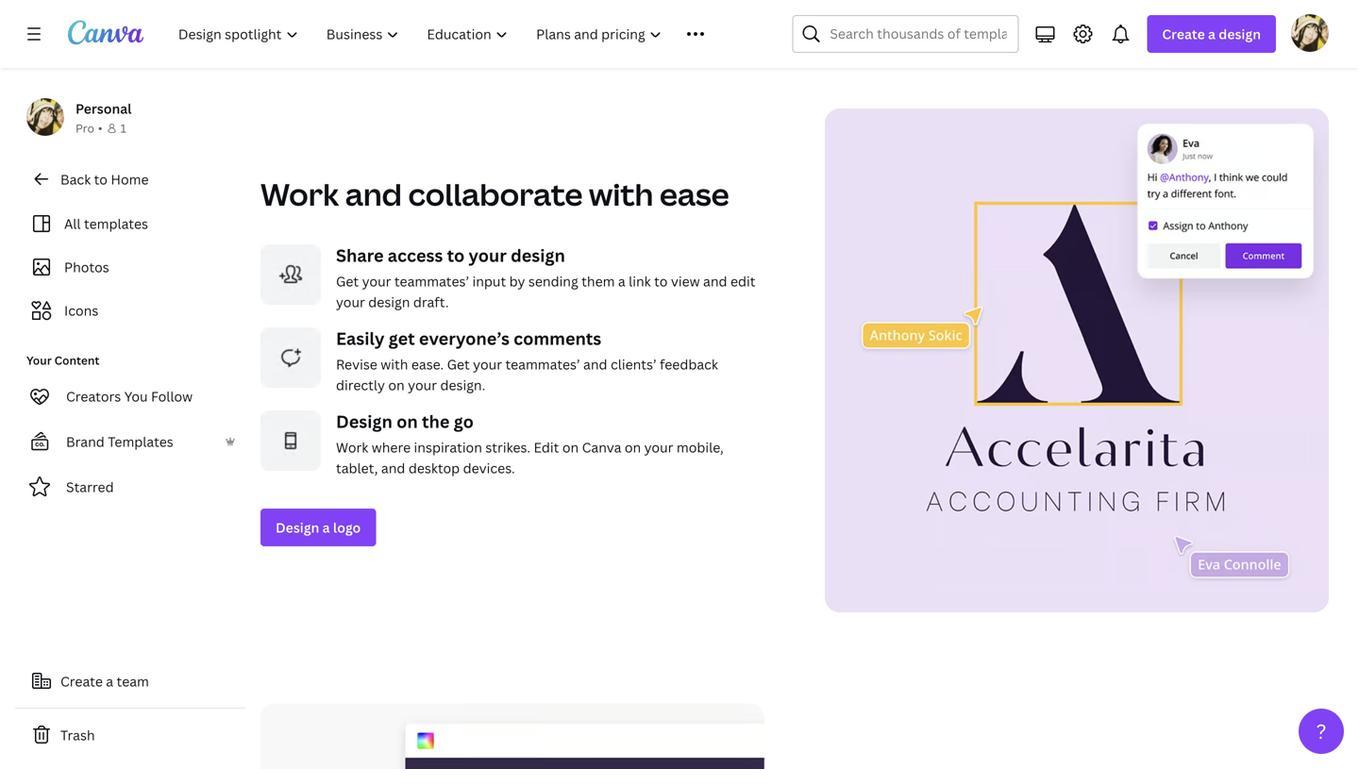 Task type: vqa. For each thing, say whether or not it's contained in the screenshot.
"White Simple Business Process Circle Graph Graph by The Pituin"
no



Task type: locate. For each thing, give the bounding box(es) containing it.
work and collaborate with ease
[[261, 174, 730, 215]]

and left edit
[[704, 273, 728, 291]]

design left stephanie aranda icon
[[1219, 25, 1262, 43]]

Search search field
[[830, 16, 1007, 52]]

0 vertical spatial create
[[1163, 25, 1206, 43]]

a
[[1209, 25, 1216, 43], [618, 273, 626, 291], [323, 519, 330, 537], [106, 673, 113, 691]]

0 vertical spatial design
[[336, 411, 393, 434]]

creators you follow link
[[15, 378, 246, 416]]

0 vertical spatial design
[[1219, 25, 1262, 43]]

starred
[[66, 478, 114, 496]]

work up share access to your design image
[[261, 174, 339, 215]]

1 horizontal spatial teammates'
[[506, 356, 580, 374]]

with inside the easily get everyone's comments revise with ease. get your teammates' and clients' feedback directly on your design.
[[381, 356, 408, 374]]

design inside the create a design dropdown button
[[1219, 25, 1262, 43]]

design a logo link
[[261, 509, 376, 547]]

create inside button
[[60, 673, 103, 691]]

input
[[473, 273, 506, 291]]

1 vertical spatial with
[[381, 356, 408, 374]]

design inside design on the go work where inspiration strikes. edit on canva on your mobile, tablet, and desktop devices.
[[336, 411, 393, 434]]

share
[[336, 244, 384, 267]]

your up design.
[[473, 356, 502, 374]]

directly
[[336, 377, 385, 394]]

0 vertical spatial teammates'
[[395, 273, 469, 291]]

0 horizontal spatial design
[[276, 519, 320, 537]]

work up "tablet,"
[[336, 439, 369, 457]]

0 vertical spatial to
[[94, 170, 108, 188]]

1 vertical spatial get
[[447, 356, 470, 374]]

work
[[261, 174, 339, 215], [336, 439, 369, 457]]

ease.
[[412, 356, 444, 374]]

design down the directly in the left of the page
[[336, 411, 393, 434]]

trash link
[[15, 717, 246, 755]]

link
[[629, 273, 651, 291]]

teammates' up draft.
[[395, 273, 469, 291]]

all templates
[[64, 215, 148, 233]]

collaborate
[[408, 174, 583, 215]]

desktop
[[409, 460, 460, 478]]

to right link
[[655, 273, 668, 291]]

on
[[388, 377, 405, 394], [397, 411, 418, 434], [563, 439, 579, 457], [625, 439, 641, 457]]

0 horizontal spatial teammates'
[[395, 273, 469, 291]]

teammates' down "comments"
[[506, 356, 580, 374]]

0 horizontal spatial create
[[60, 673, 103, 691]]

team
[[117, 673, 149, 691]]

get down share
[[336, 273, 359, 291]]

personal
[[76, 100, 132, 118]]

and down where
[[381, 460, 406, 478]]

?
[[1317, 718, 1327, 745]]

share access to your design get your teammates' input by sending them a link to view and edit your design draft.
[[336, 244, 756, 311]]

and
[[345, 174, 402, 215], [704, 273, 728, 291], [584, 356, 608, 374], [381, 460, 406, 478]]

icons link
[[26, 293, 234, 329]]

2 horizontal spatial design
[[1219, 25, 1262, 43]]

creators
[[66, 388, 121, 406]]

design
[[336, 411, 393, 434], [276, 519, 320, 537]]

edit
[[731, 273, 756, 291]]

inspiration
[[414, 439, 482, 457]]

get up design.
[[447, 356, 470, 374]]

them
[[582, 273, 615, 291]]

? button
[[1299, 709, 1345, 755]]

all
[[64, 215, 81, 233]]

tablet,
[[336, 460, 378, 478]]

design up get
[[369, 293, 410, 311]]

create a design
[[1163, 25, 1262, 43]]

trash
[[60, 727, 95, 745]]

1 horizontal spatial design
[[336, 411, 393, 434]]

1 vertical spatial design
[[511, 244, 566, 267]]

a inside dropdown button
[[1209, 25, 1216, 43]]

•
[[98, 120, 103, 136]]

get
[[389, 327, 415, 351]]

with left ease
[[589, 174, 654, 215]]

to
[[94, 170, 108, 188], [447, 244, 465, 267], [655, 273, 668, 291]]

a inside button
[[106, 673, 113, 691]]

to right access
[[447, 244, 465, 267]]

1 vertical spatial work
[[336, 439, 369, 457]]

with
[[589, 174, 654, 215], [381, 356, 408, 374]]

your
[[469, 244, 507, 267], [362, 273, 391, 291], [336, 293, 365, 311], [473, 356, 502, 374], [408, 377, 437, 394], [645, 439, 674, 457]]

your inside design on the go work where inspiration strikes. edit on canva on your mobile, tablet, and desktop devices.
[[645, 439, 674, 457]]

a for logo
[[323, 519, 330, 537]]

and up share
[[345, 174, 402, 215]]

your down share
[[362, 273, 391, 291]]

create
[[1163, 25, 1206, 43], [60, 673, 103, 691]]

design up sending
[[511, 244, 566, 267]]

get
[[336, 273, 359, 291], [447, 356, 470, 374]]

ease
[[660, 174, 730, 215]]

strikes.
[[486, 439, 531, 457]]

your up easily
[[336, 293, 365, 311]]

creators you follow
[[66, 388, 193, 406]]

with down get
[[381, 356, 408, 374]]

1 vertical spatial design
[[276, 519, 320, 537]]

top level navigation element
[[166, 15, 747, 53], [166, 15, 747, 53]]

revise
[[336, 356, 378, 374]]

devices.
[[463, 460, 515, 478]]

design
[[1219, 25, 1262, 43], [511, 244, 566, 267], [369, 293, 410, 311]]

0 horizontal spatial with
[[381, 356, 408, 374]]

where
[[372, 439, 411, 457]]

design on the go work where inspiration strikes. edit on canva on your mobile, tablet, and desktop devices.
[[336, 411, 724, 478]]

design left logo
[[276, 519, 320, 537]]

view
[[671, 273, 700, 291]]

on right the directly in the left of the page
[[388, 377, 405, 394]]

1 horizontal spatial create
[[1163, 25, 1206, 43]]

None search field
[[793, 15, 1019, 53]]

1 horizontal spatial get
[[447, 356, 470, 374]]

design for on
[[336, 411, 393, 434]]

0 horizontal spatial get
[[336, 273, 359, 291]]

teammates'
[[395, 273, 469, 291], [506, 356, 580, 374]]

access
[[388, 244, 443, 267]]

1 vertical spatial teammates'
[[506, 356, 580, 374]]

0 horizontal spatial design
[[369, 293, 410, 311]]

and left clients'
[[584, 356, 608, 374]]

create for create a team
[[60, 673, 103, 691]]

starred link
[[15, 468, 246, 506]]

your left the mobile,
[[645, 439, 674, 457]]

to right back
[[94, 170, 108, 188]]

draft.
[[413, 293, 449, 311]]

templates
[[84, 215, 148, 233]]

2 vertical spatial design
[[369, 293, 410, 311]]

create a team
[[60, 673, 149, 691]]

2 vertical spatial to
[[655, 273, 668, 291]]

0 horizontal spatial to
[[94, 170, 108, 188]]

get inside the easily get everyone's comments revise with ease. get your teammates' and clients' feedback directly on your design.
[[447, 356, 470, 374]]

mobile,
[[677, 439, 724, 457]]

create inside dropdown button
[[1163, 25, 1206, 43]]

content
[[54, 353, 99, 368]]

1 vertical spatial to
[[447, 244, 465, 267]]

1 horizontal spatial with
[[589, 174, 654, 215]]

1 vertical spatial create
[[60, 673, 103, 691]]

0 vertical spatial get
[[336, 273, 359, 291]]

create for create a design
[[1163, 25, 1206, 43]]

and inside design on the go work where inspiration strikes. edit on canva on your mobile, tablet, and desktop devices.
[[381, 460, 406, 478]]



Task type: describe. For each thing, give the bounding box(es) containing it.
everyone's
[[419, 327, 510, 351]]

your content
[[26, 353, 99, 368]]

back
[[60, 170, 91, 188]]

teammates' inside share access to your design get your teammates' input by sending them a link to view and edit your design draft.
[[395, 273, 469, 291]]

and inside the easily get everyone's comments revise with ease. get your teammates' and clients' feedback directly on your design.
[[584, 356, 608, 374]]

on inside the easily get everyone's comments revise with ease. get your teammates' and clients' feedback directly on your design.
[[388, 377, 405, 394]]

effortlessly stay on brand image
[[261, 704, 765, 770]]

photos
[[64, 258, 109, 276]]

your
[[26, 353, 52, 368]]

comments
[[514, 327, 602, 351]]

pro •
[[76, 120, 103, 136]]

templates
[[108, 433, 174, 451]]

canva
[[582, 439, 622, 457]]

pro
[[76, 120, 94, 136]]

1 horizontal spatial design
[[511, 244, 566, 267]]

on right edit
[[563, 439, 579, 457]]

you
[[124, 388, 148, 406]]

create a team button
[[15, 663, 246, 701]]

follow
[[151, 388, 193, 406]]

by
[[510, 273, 525, 291]]

share access to your design image
[[261, 245, 321, 305]]

brand templates
[[66, 433, 174, 451]]

on left the on the bottom left of page
[[397, 411, 418, 434]]

the
[[422, 411, 450, 434]]

design on the go image
[[261, 411, 321, 471]]

0 vertical spatial with
[[589, 174, 654, 215]]

easily
[[336, 327, 385, 351]]

create a design button
[[1148, 15, 1277, 53]]

on right canva
[[625, 439, 641, 457]]

back to home link
[[15, 161, 246, 198]]

back to home
[[60, 170, 149, 188]]

teammates' inside the easily get everyone's comments revise with ease. get your teammates' and clients' feedback directly on your design.
[[506, 356, 580, 374]]

2 horizontal spatial to
[[655, 273, 668, 291]]

easily get everyone's comments image
[[261, 328, 321, 388]]

icons
[[64, 302, 98, 320]]

easily get everyone's comments revise with ease. get your teammates' and clients' feedback directly on your design.
[[336, 327, 719, 394]]

brand templates link
[[15, 423, 246, 461]]

0 vertical spatial work
[[261, 174, 339, 215]]

1
[[120, 120, 126, 136]]

and inside share access to your design get your teammates' input by sending them a link to view and edit your design draft.
[[704, 273, 728, 291]]

clients'
[[611, 356, 657, 374]]

home
[[111, 170, 149, 188]]

a for design
[[1209, 25, 1216, 43]]

logo
[[333, 519, 361, 537]]

your down 'ease.'
[[408, 377, 437, 394]]

all templates link
[[26, 206, 234, 242]]

sending
[[529, 273, 579, 291]]

a inside share access to your design get your teammates' input by sending them a link to view and edit your design draft.
[[618, 273, 626, 291]]

go
[[454, 411, 474, 434]]

design.
[[440, 377, 486, 394]]

feedback
[[660, 356, 719, 374]]

edit
[[534, 439, 559, 457]]

1 horizontal spatial to
[[447, 244, 465, 267]]

design a logo
[[276, 519, 361, 537]]

get inside share access to your design get your teammates' input by sending them a link to view and edit your design draft.
[[336, 273, 359, 291]]

a for team
[[106, 673, 113, 691]]

design for a
[[276, 519, 320, 537]]

photos link
[[26, 249, 234, 285]]

your up input
[[469, 244, 507, 267]]

stephanie aranda image
[[1292, 14, 1330, 52]]

work inside design on the go work where inspiration strikes. edit on canva on your mobile, tablet, and desktop devices.
[[336, 439, 369, 457]]

brand
[[66, 433, 105, 451]]



